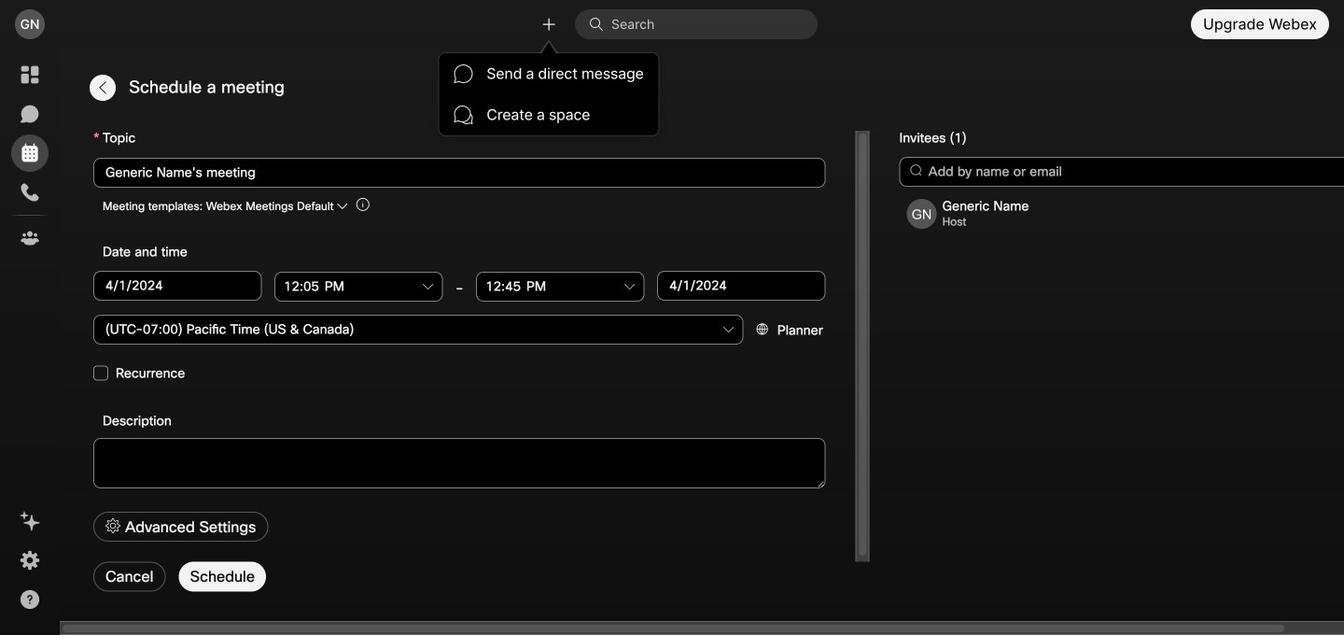 Task type: vqa. For each thing, say whether or not it's contained in the screenshot.
"chat_20" image
yes



Task type: locate. For each thing, give the bounding box(es) containing it.
chat_20 image
[[454, 64, 473, 83]]

navigation
[[0, 49, 60, 635]]

webex tab list
[[11, 56, 49, 257]]

chat group_20 image
[[454, 106, 473, 124]]

menu bar
[[439, 53, 659, 135]]



